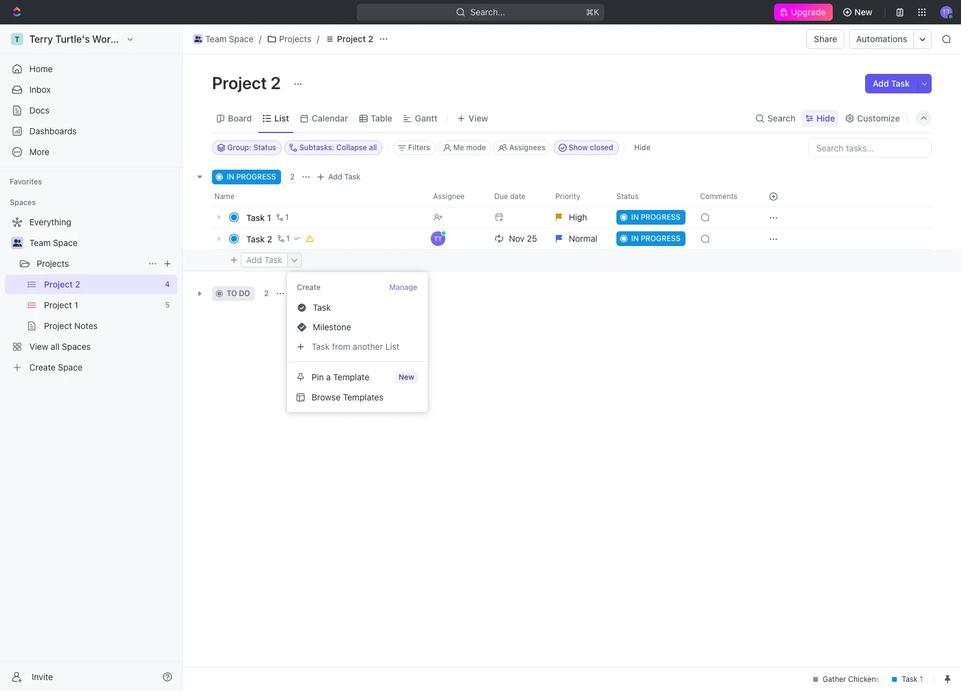 Task type: vqa. For each thing, say whether or not it's contained in the screenshot.
Project 2 to the top
yes



Task type: locate. For each thing, give the bounding box(es) containing it.
gantt link
[[413, 110, 438, 127]]

/
[[259, 34, 262, 44], [317, 34, 320, 44]]

task from another list button
[[292, 337, 423, 357]]

assignees button
[[494, 141, 551, 155]]

new up automations
[[855, 7, 873, 17]]

1 horizontal spatial new
[[855, 7, 873, 17]]

team space right user group icon
[[29, 238, 78, 248]]

⌘k
[[586, 7, 600, 17]]

1 horizontal spatial project 2
[[337, 34, 373, 44]]

1 vertical spatial hide
[[634, 143, 651, 152]]

search
[[768, 113, 796, 123]]

projects link
[[264, 32, 315, 46], [37, 254, 143, 274]]

0 vertical spatial new
[[855, 7, 873, 17]]

new
[[855, 7, 873, 17], [399, 373, 415, 382]]

0 horizontal spatial team space
[[29, 238, 78, 248]]

team right user group icon
[[29, 238, 51, 248]]

1 vertical spatial add
[[328, 172, 343, 182]]

browse
[[312, 392, 341, 403]]

list right 'another'
[[386, 342, 400, 352]]

1 vertical spatial space
[[53, 238, 78, 248]]

search button
[[752, 110, 800, 127]]

1 right task 2
[[286, 234, 290, 243]]

in
[[227, 172, 234, 182]]

1 horizontal spatial list
[[386, 342, 400, 352]]

add task
[[873, 78, 910, 89], [328, 172, 361, 182], [246, 255, 282, 265]]

project 2
[[337, 34, 373, 44], [212, 73, 285, 93]]

template
[[333, 372, 370, 383]]

1 vertical spatial team
[[29, 238, 51, 248]]

team
[[205, 34, 227, 44], [29, 238, 51, 248]]

inbox
[[29, 84, 51, 95]]

0 vertical spatial add task
[[873, 78, 910, 89]]

1 horizontal spatial team space
[[205, 34, 254, 44]]

1
[[267, 212, 271, 223], [285, 213, 289, 222], [286, 234, 290, 243]]

team right user group image
[[205, 34, 227, 44]]

tree
[[5, 213, 177, 378]]

docs link
[[5, 101, 177, 120]]

0 vertical spatial hide
[[817, 113, 836, 123]]

1 button for 1
[[274, 212, 291, 224]]

0 horizontal spatial list
[[275, 113, 289, 123]]

0 vertical spatial project 2
[[337, 34, 373, 44]]

board
[[228, 113, 252, 123]]

0 horizontal spatial projects link
[[37, 254, 143, 274]]

0 vertical spatial add task button
[[866, 74, 918, 94]]

new button
[[838, 2, 880, 22]]

1 horizontal spatial add task
[[328, 172, 361, 182]]

add task down task 2
[[246, 255, 282, 265]]

list right board at the top left of the page
[[275, 113, 289, 123]]

1 vertical spatial projects
[[37, 259, 69, 269]]

1 vertical spatial add task
[[328, 172, 361, 182]]

1 button right task 2
[[275, 233, 292, 245]]

0 horizontal spatial space
[[53, 238, 78, 248]]

task 2
[[246, 234, 272, 244]]

0 horizontal spatial add task
[[246, 255, 282, 265]]

1 horizontal spatial space
[[229, 34, 254, 44]]

pin
[[312, 372, 324, 383]]

share button
[[807, 29, 845, 49]]

add down task 2
[[246, 255, 262, 265]]

0 horizontal spatial team space link
[[29, 234, 175, 253]]

add task down calendar
[[328, 172, 361, 182]]

task
[[892, 78, 910, 89], [344, 172, 361, 182], [246, 212, 265, 223], [246, 234, 265, 244], [264, 255, 282, 265], [313, 303, 331, 313], [312, 342, 330, 352]]

team space right user group image
[[205, 34, 254, 44]]

0 vertical spatial add
[[873, 78, 889, 89]]

project
[[337, 34, 366, 44], [212, 73, 267, 93]]

0 horizontal spatial team
[[29, 238, 51, 248]]

0 horizontal spatial add task button
[[241, 253, 287, 268]]

browse templates
[[312, 392, 384, 403]]

add up customize
[[873, 78, 889, 89]]

automations button
[[851, 30, 914, 48]]

0 horizontal spatial hide
[[634, 143, 651, 152]]

list link
[[272, 110, 289, 127]]

add
[[873, 78, 889, 89], [328, 172, 343, 182], [246, 255, 262, 265]]

add down calendar link
[[328, 172, 343, 182]]

1 vertical spatial team space
[[29, 238, 78, 248]]

hide
[[817, 113, 836, 123], [634, 143, 651, 152]]

team space
[[205, 34, 254, 44], [29, 238, 78, 248]]

2 / from the left
[[317, 34, 320, 44]]

home
[[29, 64, 53, 74]]

2 horizontal spatial add task button
[[866, 74, 918, 94]]

from
[[332, 342, 351, 352]]

spaces
[[10, 198, 36, 207]]

add task up customize
[[873, 78, 910, 89]]

list inside list link
[[275, 113, 289, 123]]

user group image
[[13, 240, 22, 247]]

0 vertical spatial space
[[229, 34, 254, 44]]

2 horizontal spatial add task
[[873, 78, 910, 89]]

space right user group icon
[[53, 238, 78, 248]]

1 button
[[274, 212, 291, 224], [275, 233, 292, 245]]

0 horizontal spatial projects
[[37, 259, 69, 269]]

board link
[[226, 110, 252, 127]]

calendar
[[312, 113, 348, 123]]

milestone
[[313, 322, 351, 333]]

calendar link
[[309, 110, 348, 127]]

table link
[[368, 110, 393, 127]]

1 horizontal spatial /
[[317, 34, 320, 44]]

0 vertical spatial list
[[275, 113, 289, 123]]

templates
[[343, 392, 384, 403]]

1 vertical spatial team space link
[[29, 234, 175, 253]]

0 vertical spatial project
[[337, 34, 366, 44]]

2 horizontal spatial add
[[873, 78, 889, 89]]

1 horizontal spatial add task button
[[314, 170, 366, 185]]

inbox link
[[5, 80, 177, 100]]

task 1
[[246, 212, 271, 223]]

manage button
[[389, 282, 418, 293]]

space right user group image
[[229, 34, 254, 44]]

1 vertical spatial projects link
[[37, 254, 143, 274]]

list
[[275, 113, 289, 123], [386, 342, 400, 352]]

upgrade link
[[775, 4, 833, 21]]

0 vertical spatial projects link
[[264, 32, 315, 46]]

1 vertical spatial project 2
[[212, 73, 285, 93]]

pin a template
[[312, 372, 370, 383]]

customize button
[[842, 110, 904, 127]]

1 horizontal spatial team space link
[[190, 32, 257, 46]]

add task button
[[866, 74, 918, 94], [314, 170, 366, 185], [241, 253, 287, 268]]

add task button down task 2
[[241, 253, 287, 268]]

1 horizontal spatial projects
[[279, 34, 312, 44]]

do
[[239, 289, 250, 298]]

0 vertical spatial 1 button
[[274, 212, 291, 224]]

1 up task 2
[[267, 212, 271, 223]]

0 vertical spatial team space
[[205, 34, 254, 44]]

2 vertical spatial add task button
[[241, 253, 287, 268]]

0 horizontal spatial /
[[259, 34, 262, 44]]

team space inside tree
[[29, 238, 78, 248]]

dashboards link
[[5, 122, 177, 141]]

space
[[229, 34, 254, 44], [53, 238, 78, 248]]

gantt
[[415, 113, 438, 123]]

1 vertical spatial 1 button
[[275, 233, 292, 245]]

list inside "task from another list" dropdown button
[[386, 342, 400, 352]]

0 horizontal spatial new
[[399, 373, 415, 382]]

task from another list
[[312, 342, 400, 352]]

add task button up customize
[[866, 74, 918, 94]]

space inside sidebar 'navigation'
[[53, 238, 78, 248]]

0 vertical spatial team
[[205, 34, 227, 44]]

automations
[[857, 34, 908, 44]]

1 button right the task 1
[[274, 212, 291, 224]]

task inside button
[[313, 303, 331, 313]]

1 vertical spatial list
[[386, 342, 400, 352]]

hide button
[[630, 141, 656, 155]]

0 horizontal spatial add
[[246, 255, 262, 265]]

projects
[[279, 34, 312, 44], [37, 259, 69, 269]]

1 horizontal spatial team
[[205, 34, 227, 44]]

project 2 link
[[322, 32, 377, 46]]

tree containing team space
[[5, 213, 177, 378]]

1 horizontal spatial hide
[[817, 113, 836, 123]]

team space link
[[190, 32, 257, 46], [29, 234, 175, 253]]

1 for task 2
[[286, 234, 290, 243]]

1 vertical spatial project
[[212, 73, 267, 93]]

1 right the task 1
[[285, 213, 289, 222]]

add task button down calendar link
[[314, 170, 366, 185]]

table
[[371, 113, 393, 123]]

2
[[368, 34, 373, 44], [271, 73, 281, 93], [290, 172, 295, 182], [267, 234, 272, 244], [264, 289, 269, 298]]

dashboards
[[29, 126, 77, 136]]

new up browse templates button
[[399, 373, 415, 382]]

2 vertical spatial add
[[246, 255, 262, 265]]



Task type: describe. For each thing, give the bounding box(es) containing it.
new inside new button
[[855, 7, 873, 17]]

milestone button
[[292, 318, 423, 337]]

add for 'add task' button to the left
[[246, 255, 262, 265]]

favorites button
[[5, 175, 47, 190]]

to
[[227, 289, 237, 298]]

manage
[[390, 283, 418, 292]]

browse templates button
[[292, 388, 423, 408]]

0 vertical spatial projects
[[279, 34, 312, 44]]

sidebar navigation
[[0, 24, 183, 692]]

in progress
[[227, 172, 276, 182]]

task inside dropdown button
[[312, 342, 330, 352]]

a
[[326, 372, 331, 383]]

1 horizontal spatial add
[[328, 172, 343, 182]]

1 horizontal spatial projects link
[[264, 32, 315, 46]]

0 vertical spatial team space link
[[190, 32, 257, 46]]

docs
[[29, 105, 50, 116]]

1 vertical spatial new
[[399, 373, 415, 382]]

team inside sidebar 'navigation'
[[29, 238, 51, 248]]

hide inside dropdown button
[[817, 113, 836, 123]]

task button
[[292, 298, 423, 318]]

0 horizontal spatial project
[[212, 73, 267, 93]]

2 vertical spatial add task
[[246, 255, 282, 265]]

create
[[297, 283, 321, 292]]

user group image
[[194, 36, 202, 42]]

search...
[[471, 7, 506, 17]]

hide inside button
[[634, 143, 651, 152]]

customize
[[858, 113, 900, 123]]

hide button
[[802, 110, 839, 127]]

share
[[814, 34, 838, 44]]

Search tasks... text field
[[809, 139, 932, 157]]

progress
[[236, 172, 276, 182]]

1 for task 1
[[285, 213, 289, 222]]

tree inside sidebar 'navigation'
[[5, 213, 177, 378]]

projects link inside sidebar 'navigation'
[[37, 254, 143, 274]]

1 button for 2
[[275, 233, 292, 245]]

add for 'add task' button to the right
[[873, 78, 889, 89]]

1 / from the left
[[259, 34, 262, 44]]

assignees
[[509, 143, 546, 152]]

invite
[[32, 672, 53, 683]]

favorites
[[10, 177, 42, 186]]

to do
[[227, 289, 250, 298]]

1 horizontal spatial project
[[337, 34, 366, 44]]

0 horizontal spatial project 2
[[212, 73, 285, 93]]

1 vertical spatial add task button
[[314, 170, 366, 185]]

upgrade
[[792, 7, 827, 17]]

another
[[353, 342, 383, 352]]

home link
[[5, 59, 177, 79]]

projects inside tree
[[37, 259, 69, 269]]



